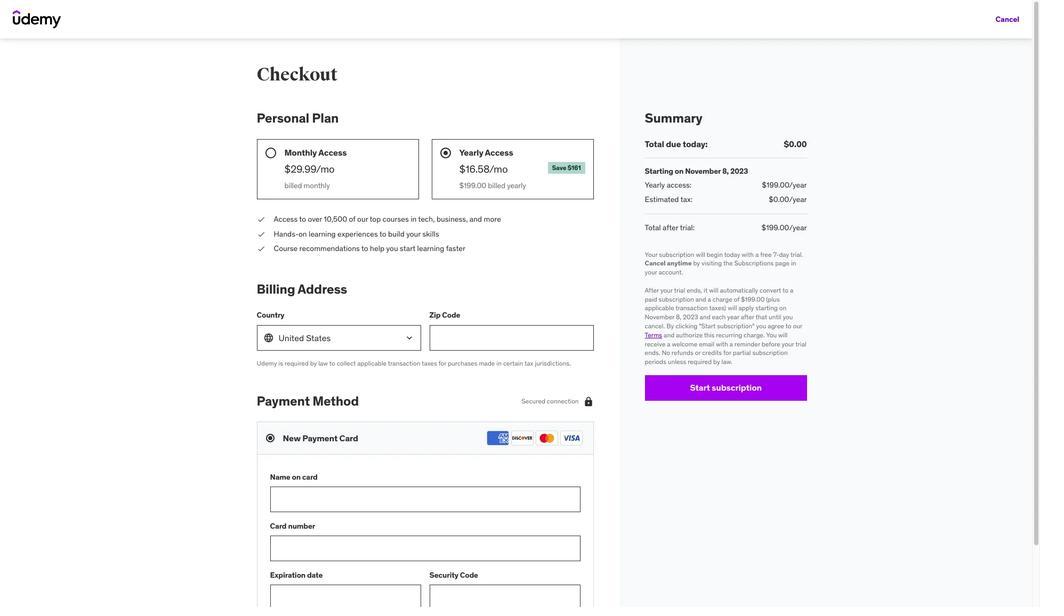 Task type: describe. For each thing, give the bounding box(es) containing it.
subscription inside and authorize this recurring charge. you will receive a welcome email with a reminder before your trial ends. no refunds or credits for partial subscription periods unless required by law.
[[753, 349, 788, 357]]

zip
[[429, 310, 441, 320]]

recommendations
[[299, 244, 360, 253]]

authorize
[[676, 331, 703, 339]]

and authorize this recurring charge. you will receive a welcome email with a reminder before your trial ends. no refunds or credits for partial subscription periods unless required by law.
[[645, 331, 807, 366]]

due
[[666, 138, 681, 149]]

"start
[[699, 322, 716, 330]]

10,500
[[324, 214, 347, 224]]

$0.00 /year
[[769, 195, 807, 204]]

visa image
[[560, 431, 582, 446]]

unless
[[668, 358, 686, 366]]

your inside after your trial ends, it will automatically convert to a paid subscription and a charge of $199.00 (plus applicable transaction taxes) will apply starting on november 8, 2023 and each year after that until you cancel. by clicking "start subscription" you agree to our terms
[[660, 286, 673, 294]]

taxes
[[422, 359, 437, 367]]

email
[[699, 340, 714, 348]]

is
[[278, 359, 283, 367]]

$161
[[568, 164, 581, 172]]

connection
[[547, 397, 579, 405]]

begin
[[707, 250, 723, 258]]

this
[[704, 331, 715, 339]]

billing
[[257, 281, 295, 297]]

total after trial:
[[645, 223, 695, 232]]

0 vertical spatial of
[[349, 214, 355, 224]]

your inside and authorize this recurring charge. you will receive a welcome email with a reminder before your trial ends. no refunds or credits for partial subscription periods unless required by law.
[[782, 340, 794, 348]]

total due today:
[[645, 138, 708, 149]]

more
[[484, 214, 501, 224]]

security
[[429, 570, 458, 580]]

address
[[298, 281, 347, 297]]

$199.00 down $16.58/mo
[[459, 180, 486, 190]]

convert
[[760, 286, 781, 294]]

your
[[645, 250, 658, 258]]

small image
[[583, 396, 594, 407]]

0 vertical spatial november
[[685, 166, 721, 176]]

estimated tax:
[[645, 195, 693, 204]]

start subscription button
[[645, 375, 807, 401]]

ends.
[[645, 349, 660, 357]]

amex image
[[487, 431, 509, 446]]

november inside after your trial ends, it will automatically convert to a paid subscription and a charge of $199.00 (plus applicable transaction taxes) will apply starting on november 8, 2023 and each year after that until you cancel. by clicking "start subscription" you agree to our terms
[[645, 313, 674, 321]]

will up year
[[728, 304, 737, 312]]

xsmall image for course
[[257, 244, 265, 254]]

by visiting the subscriptions page in your account.
[[645, 259, 796, 276]]

card
[[302, 472, 318, 482]]

on for november
[[675, 166, 684, 176]]

zip code
[[429, 310, 460, 320]]

a right convert at the right of the page
[[790, 286, 793, 294]]

country
[[257, 310, 284, 320]]

mastercard image
[[536, 431, 558, 446]]

subscription inside button
[[712, 382, 762, 393]]

starting on november 8, 2023
[[645, 166, 748, 176]]

new payment card
[[283, 433, 358, 443]]

udemy image
[[13, 10, 61, 28]]

and down it
[[696, 295, 706, 303]]

taxes)
[[709, 304, 726, 312]]

terms
[[645, 331, 662, 339]]

number
[[288, 521, 315, 531]]

or
[[695, 349, 701, 357]]

access for yearly access
[[485, 147, 513, 158]]

to right agree
[[786, 322, 791, 330]]

apply
[[739, 304, 754, 312]]

$29.99/mo
[[284, 163, 335, 175]]

clicking
[[675, 322, 697, 330]]

until
[[769, 313, 781, 321]]

collect
[[337, 359, 356, 367]]

udemy
[[257, 359, 277, 367]]

by
[[666, 322, 674, 330]]

transaction inside after your trial ends, it will automatically convert to a paid subscription and a charge of $199.00 (plus applicable transaction taxes) will apply starting on november 8, 2023 and each year after that until you cancel. by clicking "start subscription" you agree to our terms
[[676, 304, 708, 312]]

1 vertical spatial you
[[783, 313, 793, 321]]

for inside and authorize this recurring charge. you will receive a welcome email with a reminder before your trial ends. no refunds or credits for partial subscription periods unless required by law.
[[723, 349, 731, 357]]

estimated
[[645, 195, 679, 204]]

1 vertical spatial transaction
[[388, 359, 420, 367]]

secured connection
[[521, 397, 579, 405]]

expiration
[[270, 570, 305, 580]]

welcome
[[672, 340, 697, 348]]

0 vertical spatial payment
[[257, 393, 310, 409]]

hands-on learning experiences to build your skills
[[274, 229, 439, 239]]

account.
[[659, 268, 683, 276]]

0 horizontal spatial you
[[386, 244, 398, 253]]

/year for $0.00
[[789, 195, 807, 204]]

page
[[775, 259, 790, 267]]

your inside by visiting the subscriptions page in your account.
[[645, 268, 657, 276]]

after your trial ends, it will automatically convert to a paid subscription and a charge of $199.00 (plus applicable transaction taxes) will apply starting on november 8, 2023 and each year after that until you cancel. by clicking "start subscription" you agree to our terms
[[645, 286, 802, 339]]

new payment card button
[[266, 431, 585, 446]]

0 horizontal spatial applicable
[[357, 359, 387, 367]]

reminder
[[734, 340, 760, 348]]

to left over
[[299, 214, 306, 224]]

business,
[[437, 214, 468, 224]]

on for learning
[[299, 229, 307, 239]]

will inside your subscription will begin today with a free 7-day trial. cancel anytime
[[696, 250, 705, 258]]

card inside dropdown button
[[339, 433, 358, 443]]

0 horizontal spatial in
[[411, 214, 417, 224]]

yearly for yearly access:
[[645, 180, 665, 190]]

after inside after your trial ends, it will automatically convert to a paid subscription and a charge of $199.00 (plus applicable transaction taxes) will apply starting on november 8, 2023 and each year after that until you cancel. by clicking "start subscription" you agree to our terms
[[741, 313, 754, 321]]

free
[[760, 250, 772, 258]]

udemy is required by law to collect applicable transaction taxes for purchases made in certain tax jurisdictions.
[[257, 359, 571, 367]]

monthly access $29.99/mo billed monthly
[[284, 147, 347, 190]]

by inside by visiting the subscriptions page in your account.
[[693, 259, 700, 267]]

hands-
[[274, 229, 299, 239]]

Name on card text field
[[270, 487, 580, 512]]

$199.00 up the "$0.00 /year"
[[762, 180, 789, 190]]

0 vertical spatial our
[[357, 214, 368, 224]]

and up "start at the bottom right
[[700, 313, 710, 321]]

courses
[[383, 214, 409, 224]]

after
[[645, 286, 659, 294]]

to right convert at the right of the page
[[783, 286, 788, 294]]

checkout
[[257, 63, 337, 86]]

certain
[[503, 359, 523, 367]]

total for total due today:
[[645, 138, 664, 149]]

day
[[779, 250, 789, 258]]

yearly for yearly access
[[459, 147, 483, 158]]

1 horizontal spatial 2023
[[730, 166, 748, 176]]

skills
[[422, 229, 439, 239]]

subscription"
[[717, 322, 755, 330]]

your up start
[[406, 229, 421, 239]]

jurisdictions.
[[535, 359, 571, 367]]

subscriptions
[[734, 259, 774, 267]]

xsmall image for access
[[257, 214, 265, 225]]

0 horizontal spatial card
[[270, 521, 287, 531]]

name
[[270, 472, 290, 482]]

refunds
[[672, 349, 693, 357]]

on inside after your trial ends, it will automatically convert to a paid subscription and a charge of $199.00 (plus applicable transaction taxes) will apply starting on november 8, 2023 and each year after that until you cancel. by clicking "start subscription" you agree to our terms
[[779, 304, 786, 312]]

code for zip code
[[442, 310, 460, 320]]

before
[[762, 340, 780, 348]]

cancel.
[[645, 322, 665, 330]]

subscription inside your subscription will begin today with a free 7-day trial. cancel anytime
[[659, 250, 694, 258]]

0 horizontal spatial required
[[285, 359, 309, 367]]



Task type: vqa. For each thing, say whether or not it's contained in the screenshot.
Terms 'link'
yes



Task type: locate. For each thing, give the bounding box(es) containing it.
0 horizontal spatial for
[[439, 359, 446, 367]]

total up your
[[645, 223, 661, 232]]

1 vertical spatial november
[[645, 313, 674, 321]]

1 horizontal spatial transaction
[[676, 304, 708, 312]]

of down automatically on the right
[[734, 295, 739, 303]]

1 horizontal spatial 8,
[[722, 166, 729, 176]]

monthly
[[304, 180, 330, 190]]

(plus
[[766, 295, 780, 303]]

1 vertical spatial /year
[[789, 195, 807, 204]]

0 vertical spatial after
[[663, 223, 678, 232]]

secured
[[521, 397, 545, 405]]

$199.00 /year
[[762, 180, 807, 190], [762, 223, 807, 232]]

0 vertical spatial cancel
[[996, 14, 1019, 24]]

automatically
[[720, 286, 758, 294]]

required down or
[[688, 358, 712, 366]]

1 horizontal spatial of
[[734, 295, 739, 303]]

1 vertical spatial of
[[734, 295, 739, 303]]

yearly down starting
[[645, 180, 665, 190]]

a down recurring
[[730, 340, 733, 348]]

1 horizontal spatial yearly
[[645, 180, 665, 190]]

and down by
[[664, 331, 674, 339]]

0 vertical spatial $199.00 /year
[[762, 180, 807, 190]]

0 vertical spatial total
[[645, 138, 664, 149]]

total for total after trial:
[[645, 223, 661, 232]]

payment right new
[[302, 433, 338, 443]]

a up taxes)
[[708, 295, 711, 303]]

2 horizontal spatial you
[[783, 313, 793, 321]]

$199.00 /year for total after trial:
[[762, 223, 807, 232]]

start
[[400, 244, 415, 253]]

0 vertical spatial card
[[339, 433, 358, 443]]

1 horizontal spatial learning
[[417, 244, 444, 253]]

2 horizontal spatial access
[[485, 147, 513, 158]]

you right until
[[783, 313, 793, 321]]

1 vertical spatial trial
[[796, 340, 807, 348]]

access:
[[667, 180, 692, 190]]

periods
[[645, 358, 666, 366]]

yearly access
[[459, 147, 513, 158]]

will down agree
[[778, 331, 788, 339]]

to left help
[[361, 244, 368, 253]]

with inside your subscription will begin today with a free 7-day trial. cancel anytime
[[742, 250, 754, 258]]

payment inside dropdown button
[[302, 433, 338, 443]]

0 vertical spatial with
[[742, 250, 754, 258]]

1 horizontal spatial by
[[693, 259, 700, 267]]

your right after
[[660, 286, 673, 294]]

on left the card
[[292, 472, 301, 482]]

of
[[349, 214, 355, 224], [734, 295, 739, 303]]

tax:
[[681, 195, 693, 204]]

on up access:
[[675, 166, 684, 176]]

2 billed from the left
[[488, 180, 505, 190]]

payment down is
[[257, 393, 310, 409]]

required right is
[[285, 359, 309, 367]]

of inside after your trial ends, it will automatically convert to a paid subscription and a charge of $199.00 (plus applicable transaction taxes) will apply starting on november 8, 2023 and each year after that until you cancel. by clicking "start subscription" you agree to our terms
[[734, 295, 739, 303]]

access to over 10,500 of our top courses in tech, business, and more
[[274, 214, 501, 224]]

your down your
[[645, 268, 657, 276]]

of up hands-on learning experiences to build your skills
[[349, 214, 355, 224]]

to right law
[[329, 359, 335, 367]]

by inside and authorize this recurring charge. you will receive a welcome email with a reminder before your trial ends. no refunds or credits for partial subscription periods unless required by law.
[[713, 358, 720, 366]]

our right agree
[[793, 322, 802, 330]]

trial left ends,
[[674, 286, 685, 294]]

billed down $29.99/mo
[[284, 180, 302, 190]]

0 horizontal spatial of
[[349, 214, 355, 224]]

november up cancel.
[[645, 313, 674, 321]]

0 horizontal spatial november
[[645, 313, 674, 321]]

access inside monthly access $29.99/mo billed monthly
[[318, 147, 347, 158]]

0 vertical spatial you
[[386, 244, 398, 253]]

$199.00 /year up day
[[762, 223, 807, 232]]

0 horizontal spatial access
[[274, 214, 298, 224]]

0 horizontal spatial learning
[[309, 229, 336, 239]]

expiration date
[[270, 570, 323, 580]]

1 total from the top
[[645, 138, 664, 149]]

2 xsmall image from the top
[[257, 229, 265, 240]]

1 vertical spatial our
[[793, 322, 802, 330]]

1 vertical spatial $0.00
[[769, 195, 789, 204]]

credits
[[702, 349, 722, 357]]

on
[[675, 166, 684, 176], [299, 229, 307, 239], [779, 304, 786, 312], [292, 472, 301, 482]]

1 horizontal spatial required
[[688, 358, 712, 366]]

/year for $199.00
[[789, 223, 807, 232]]

1 horizontal spatial cancel
[[996, 14, 1019, 24]]

$16.58/mo
[[459, 163, 508, 175]]

will right it
[[709, 286, 718, 294]]

billed inside monthly access $29.99/mo billed monthly
[[284, 180, 302, 190]]

3 xsmall image from the top
[[257, 244, 265, 254]]

tax
[[524, 359, 533, 367]]

for right taxes
[[439, 359, 446, 367]]

anytime
[[667, 259, 692, 267]]

applicable inside after your trial ends, it will automatically convert to a paid subscription and a charge of $199.00 (plus applicable transaction taxes) will apply starting on november 8, 2023 and each year after that until you cancel. by clicking "start subscription" you agree to our terms
[[645, 304, 674, 312]]

Zip Code text field
[[429, 325, 594, 351]]

$199.00 up the apply
[[741, 295, 765, 303]]

0 horizontal spatial after
[[663, 223, 678, 232]]

$199.00 inside after your trial ends, it will automatically convert to a paid subscription and a charge of $199.00 (plus applicable transaction taxes) will apply starting on november 8, 2023 and each year after that until you cancel. by clicking "start subscription" you agree to our terms
[[741, 295, 765, 303]]

a inside your subscription will begin today with a free 7-day trial. cancel anytime
[[755, 250, 759, 258]]

by down credits
[[713, 358, 720, 366]]

code right security
[[460, 570, 478, 580]]

plan
[[312, 110, 339, 126]]

2 vertical spatial you
[[756, 322, 766, 330]]

$199.00 /year for yearly access:
[[762, 180, 807, 190]]

0 horizontal spatial our
[[357, 214, 368, 224]]

2 /year from the top
[[789, 195, 807, 204]]

1 vertical spatial cancel
[[645, 259, 666, 267]]

subscription inside after your trial ends, it will automatically convert to a paid subscription and a charge of $199.00 (plus applicable transaction taxes) will apply starting on november 8, 2023 and each year after that until you cancel. by clicking "start subscription" you agree to our terms
[[659, 295, 694, 303]]

xsmall image
[[257, 214, 265, 225], [257, 229, 265, 240], [257, 244, 265, 254]]

and left more
[[470, 214, 482, 224]]

trial:
[[680, 223, 695, 232]]

with down recurring
[[716, 340, 728, 348]]

payment
[[257, 393, 310, 409], [302, 433, 338, 443]]

1 vertical spatial card
[[270, 521, 287, 531]]

build
[[388, 229, 405, 239]]

trial inside and authorize this recurring charge. you will receive a welcome email with a reminder before your trial ends. no refunds or credits for partial subscription periods unless required by law.
[[796, 340, 807, 348]]

our
[[357, 214, 368, 224], [793, 322, 802, 330]]

name on card
[[270, 472, 318, 482]]

access
[[318, 147, 347, 158], [485, 147, 513, 158], [274, 214, 298, 224]]

summary
[[645, 110, 702, 126]]

applicable down "paid"
[[645, 304, 674, 312]]

0 vertical spatial transaction
[[676, 304, 708, 312]]

1 vertical spatial learning
[[417, 244, 444, 253]]

0 vertical spatial learning
[[309, 229, 336, 239]]

1 horizontal spatial applicable
[[645, 304, 674, 312]]

0 vertical spatial $0.00
[[784, 138, 807, 149]]

1 horizontal spatial access
[[318, 147, 347, 158]]

1 vertical spatial xsmall image
[[257, 229, 265, 240]]

1 horizontal spatial our
[[793, 322, 802, 330]]

1 /year from the top
[[789, 180, 807, 190]]

by left law
[[310, 359, 317, 367]]

2 vertical spatial in
[[496, 359, 502, 367]]

november
[[685, 166, 721, 176], [645, 313, 674, 321]]

1 vertical spatial in
[[791, 259, 796, 267]]

subscription down law.
[[712, 382, 762, 393]]

8,
[[722, 166, 729, 176], [676, 313, 681, 321]]

discover image
[[511, 431, 533, 446]]

0 vertical spatial trial
[[674, 286, 685, 294]]

code for security code
[[460, 570, 478, 580]]

agree
[[768, 322, 784, 330]]

no
[[662, 349, 670, 357]]

0 vertical spatial yearly
[[459, 147, 483, 158]]

in inside by visiting the subscriptions page in your account.
[[791, 259, 796, 267]]

start subscription
[[690, 382, 762, 393]]

transaction left taxes
[[388, 359, 420, 367]]

on up until
[[779, 304, 786, 312]]

0 vertical spatial /year
[[789, 180, 807, 190]]

you
[[386, 244, 398, 253], [783, 313, 793, 321], [756, 322, 766, 330]]

1 vertical spatial code
[[460, 570, 478, 580]]

billed left yearly on the top of the page
[[488, 180, 505, 190]]

2023 inside after your trial ends, it will automatically convert to a paid subscription and a charge of $199.00 (plus applicable transaction taxes) will apply starting on november 8, 2023 and each year after that until you cancel. by clicking "start subscription" you agree to our terms
[[683, 313, 698, 321]]

monthly
[[284, 147, 317, 158]]

1 horizontal spatial you
[[756, 322, 766, 330]]

save
[[552, 164, 566, 172]]

law.
[[722, 358, 732, 366]]

0 horizontal spatial with
[[716, 340, 728, 348]]

8, inside after your trial ends, it will automatically convert to a paid subscription and a charge of $199.00 (plus applicable transaction taxes) will apply starting on november 8, 2023 and each year after that until you cancel. by clicking "start subscription" you agree to our terms
[[676, 313, 681, 321]]

charge
[[713, 295, 732, 303]]

code right zip
[[442, 310, 460, 320]]

subscription down before in the right of the page
[[753, 349, 788, 357]]

0 vertical spatial for
[[723, 349, 731, 357]]

subscription up anytime
[[659, 250, 694, 258]]

on up recommendations
[[299, 229, 307, 239]]

1 vertical spatial $199.00 /year
[[762, 223, 807, 232]]

will left begin
[[696, 250, 705, 258]]

0 horizontal spatial yearly
[[459, 147, 483, 158]]

0 horizontal spatial trial
[[674, 286, 685, 294]]

by left the visiting
[[693, 259, 700, 267]]

1 vertical spatial for
[[439, 359, 446, 367]]

$199.00 /year up the "$0.00 /year"
[[762, 180, 807, 190]]

2 vertical spatial xsmall image
[[257, 244, 265, 254]]

paid
[[645, 295, 657, 303]]

you right help
[[386, 244, 398, 253]]

your subscription will begin today with a free 7-day trial. cancel anytime
[[645, 250, 803, 267]]

will inside and authorize this recurring charge. you will receive a welcome email with a reminder before your trial ends. no refunds or credits for partial subscription periods unless required by law.
[[778, 331, 788, 339]]

7-
[[773, 250, 779, 258]]

by
[[693, 259, 700, 267], [713, 358, 720, 366], [310, 359, 317, 367]]

1 horizontal spatial billed
[[488, 180, 505, 190]]

on for card
[[292, 472, 301, 482]]

with up subscriptions
[[742, 250, 754, 258]]

today
[[724, 250, 740, 258]]

2 horizontal spatial in
[[791, 259, 796, 267]]

1 billed from the left
[[284, 180, 302, 190]]

2 vertical spatial /year
[[789, 223, 807, 232]]

today:
[[683, 138, 708, 149]]

learning down the skills
[[417, 244, 444, 253]]

3 /year from the top
[[789, 223, 807, 232]]

terms link
[[645, 331, 662, 339]]

1 horizontal spatial after
[[741, 313, 754, 321]]

course
[[274, 244, 298, 253]]

2 horizontal spatial by
[[713, 358, 720, 366]]

card left number
[[270, 521, 287, 531]]

for up law.
[[723, 349, 731, 357]]

help
[[370, 244, 384, 253]]

after left trial:
[[663, 223, 678, 232]]

in down trial.
[[791, 259, 796, 267]]

law
[[318, 359, 328, 367]]

tech,
[[418, 214, 435, 224]]

0 horizontal spatial transaction
[[388, 359, 420, 367]]

$199.00
[[762, 180, 789, 190], [459, 180, 486, 190], [762, 223, 789, 232], [741, 295, 765, 303]]

0 vertical spatial code
[[442, 310, 460, 320]]

1 vertical spatial total
[[645, 223, 661, 232]]

1 vertical spatial 8,
[[676, 313, 681, 321]]

access up $29.99/mo
[[318, 147, 347, 158]]

save $161
[[552, 164, 581, 172]]

0 horizontal spatial cancel
[[645, 259, 666, 267]]

year
[[727, 313, 739, 321]]

personal
[[257, 110, 309, 126]]

1 vertical spatial yearly
[[645, 180, 665, 190]]

you
[[766, 331, 777, 339]]

cancel inside your subscription will begin today with a free 7-day trial. cancel anytime
[[645, 259, 666, 267]]

1 horizontal spatial for
[[723, 349, 731, 357]]

1 horizontal spatial in
[[496, 359, 502, 367]]

1 vertical spatial after
[[741, 313, 754, 321]]

1 horizontal spatial with
[[742, 250, 754, 258]]

1 horizontal spatial card
[[339, 433, 358, 443]]

start
[[690, 382, 710, 393]]

trial inside after your trial ends, it will automatically convert to a paid subscription and a charge of $199.00 (plus applicable transaction taxes) will apply starting on november 8, 2023 and each year after that until you cancel. by clicking "start subscription" you agree to our terms
[[674, 286, 685, 294]]

date
[[307, 570, 323, 580]]

applicable right collect
[[357, 359, 387, 367]]

in left tech,
[[411, 214, 417, 224]]

our inside after your trial ends, it will automatically convert to a paid subscription and a charge of $199.00 (plus applicable transaction taxes) will apply starting on november 8, 2023 and each year after that until you cancel. by clicking "start subscription" you agree to our terms
[[793, 322, 802, 330]]

0 horizontal spatial 2023
[[683, 313, 698, 321]]

top
[[370, 214, 381, 224]]

1 vertical spatial with
[[716, 340, 728, 348]]

november up access:
[[685, 166, 721, 176]]

in right 'made'
[[496, 359, 502, 367]]

with inside and authorize this recurring charge. you will receive a welcome email with a reminder before your trial ends. no refunds or credits for partial subscription periods unless required by law.
[[716, 340, 728, 348]]

and inside and authorize this recurring charge. you will receive a welcome email with a reminder before your trial ends. no refunds or credits for partial subscription periods unless required by law.
[[664, 331, 674, 339]]

yearly
[[459, 147, 483, 158], [645, 180, 665, 190]]

$0.00
[[784, 138, 807, 149], [769, 195, 789, 204]]

trial right before in the right of the page
[[796, 340, 807, 348]]

our left top
[[357, 214, 368, 224]]

1 horizontal spatial trial
[[796, 340, 807, 348]]

a up no
[[667, 340, 670, 348]]

total
[[645, 138, 664, 149], [645, 223, 661, 232]]

1 horizontal spatial november
[[685, 166, 721, 176]]

starting
[[645, 166, 673, 176]]

0 vertical spatial in
[[411, 214, 417, 224]]

0 vertical spatial xsmall image
[[257, 214, 265, 225]]

security code
[[429, 570, 478, 580]]

2 total from the top
[[645, 223, 661, 232]]

access for monthly access $29.99/mo billed monthly
[[318, 147, 347, 158]]

after down the apply
[[741, 313, 754, 321]]

1 vertical spatial payment
[[302, 433, 338, 443]]

a left free
[[755, 250, 759, 258]]

learning down over
[[309, 229, 336, 239]]

0 vertical spatial 2023
[[730, 166, 748, 176]]

yearly access:
[[645, 180, 692, 190]]

for
[[723, 349, 731, 357], [439, 359, 446, 367]]

0 horizontal spatial 8,
[[676, 313, 681, 321]]

cancel button
[[996, 9, 1019, 30]]

1 xsmall image from the top
[[257, 214, 265, 225]]

$199.00 up the 7-
[[762, 223, 789, 232]]

billed
[[284, 180, 302, 190], [488, 180, 505, 190]]

1 vertical spatial applicable
[[357, 359, 387, 367]]

new
[[283, 433, 301, 443]]

payment method
[[257, 393, 359, 409]]

xsmall image for hands-
[[257, 229, 265, 240]]

to left build
[[380, 229, 386, 239]]

your right before in the right of the page
[[782, 340, 794, 348]]

$0.00 for $0.00 /year
[[769, 195, 789, 204]]

access up hands-
[[274, 214, 298, 224]]

0 horizontal spatial by
[[310, 359, 317, 367]]

learning
[[309, 229, 336, 239], [417, 244, 444, 253]]

personal plan
[[257, 110, 339, 126]]

subscription down ends,
[[659, 295, 694, 303]]

you down that
[[756, 322, 766, 330]]

your
[[406, 229, 421, 239], [645, 268, 657, 276], [660, 286, 673, 294], [782, 340, 794, 348]]

in
[[411, 214, 417, 224], [791, 259, 796, 267], [496, 359, 502, 367]]

0 horizontal spatial billed
[[284, 180, 302, 190]]

yearly up $16.58/mo
[[459, 147, 483, 158]]

transaction down ends,
[[676, 304, 708, 312]]

$0.00 for $0.00
[[784, 138, 807, 149]]

0 vertical spatial applicable
[[645, 304, 674, 312]]

required inside and authorize this recurring charge. you will receive a welcome email with a reminder before your trial ends. no refunds or credits for partial subscription periods unless required by law.
[[688, 358, 712, 366]]

access up $16.58/mo
[[485, 147, 513, 158]]

card down method at bottom left
[[339, 433, 358, 443]]

total left due
[[645, 138, 664, 149]]

billing address
[[257, 281, 347, 297]]

1 vertical spatial 2023
[[683, 313, 698, 321]]

0 vertical spatial 8,
[[722, 166, 729, 176]]



